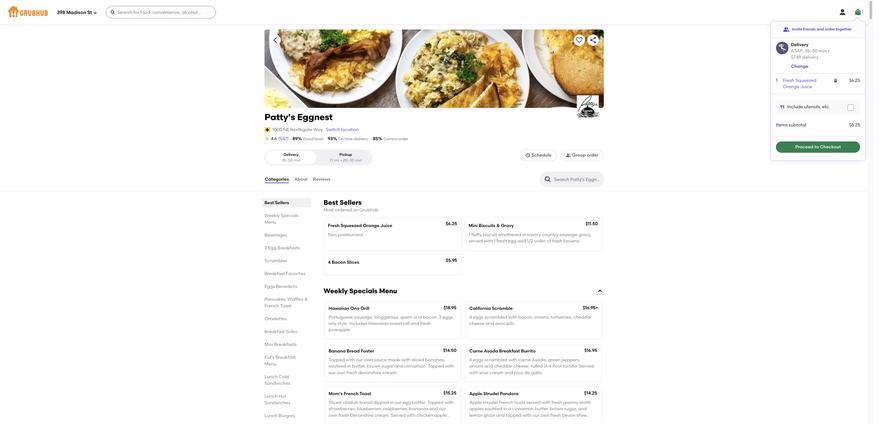 Task type: locate. For each thing, give the bounding box(es) containing it.
0 vertical spatial a
[[549, 364, 552, 370]]

pancakes,
[[265, 297, 287, 303]]

best inside tab
[[265, 201, 274, 206]]

svg image inside schedule 'button'
[[525, 153, 531, 158]]

1 vertical spatial served
[[527, 401, 541, 406]]

cream. down lemon
[[470, 420, 485, 425]]

0 horizontal spatial butter,
[[352, 364, 366, 370]]

1 horizontal spatial delivery
[[803, 55, 819, 60]]

scrambled down asada
[[485, 358, 508, 363]]

fresh down bacon.
[[420, 322, 431, 327]]

peppers,
[[562, 358, 581, 363]]

own
[[364, 358, 373, 363], [337, 371, 346, 376], [329, 414, 338, 419], [541, 414, 550, 419]]

our inside apple strudel french toast served with fresh granny smith apples sautéed in a cinnamon butter, brown sugar, and lemon glaze and topped with our own fresh devon shire cream.
[[533, 414, 540, 419]]

1 vertical spatial specials
[[350, 287, 378, 295]]

rolled
[[531, 364, 543, 370]]

menu inside kid's breakfast menu
[[265, 362, 277, 367]]

2 apple from the top
[[470, 401, 482, 406]]

0 vertical spatial served
[[579, 364, 594, 370]]

and right the cheese
[[486, 322, 494, 327]]

gallo.
[[531, 371, 543, 376]]

weekly specials menu tab
[[265, 213, 309, 226]]

best for best sellers most ordered on grubhub
[[324, 199, 338, 207]]

$16.95 for $16.95 +
[[583, 306, 596, 311]]

4 up onions
[[470, 358, 472, 363]]

0 horizontal spatial weekly
[[265, 213, 280, 219]]

people icon image
[[784, 26, 790, 33], [566, 153, 571, 158]]

4 for 4 eggs scrambled with bacon, onions, tomatoes, cheddar cheese and avocado.
[[470, 315, 472, 321]]

carne
[[519, 358, 531, 363]]

lunch left hot
[[265, 395, 278, 400]]

35–50 up categories
[[282, 158, 293, 163]]

with up the avocado.
[[509, 315, 518, 321]]

& for biscuits
[[497, 224, 500, 229]]

0 vertical spatial scrambled
[[485, 315, 508, 321]]

location
[[341, 127, 359, 133]]

1 horizontal spatial 3
[[439, 315, 442, 321]]

mi
[[335, 158, 339, 163]]

1 vertical spatial $6.25
[[850, 123, 861, 128]]

1 vertical spatial brown
[[550, 407, 564, 413]]

0 horizontal spatial french
[[265, 304, 279, 309]]

0 vertical spatial apple
[[470, 392, 483, 397]]

best up weekly specials menu tab in the bottom left of the page
[[265, 201, 274, 206]]

scrambled down california scramble
[[485, 315, 508, 321]]

reviews
[[313, 177, 331, 182]]

omelettes tab
[[265, 316, 309, 323]]

fresh inside 1 fluffy biscuit smothered in savory country sausage gravy, served with 1 fresh egg and 1/2 order of hash browns.
[[497, 239, 507, 244]]

eggs inside the 4 eggs scrambled with carne asada, green peppers, onions and cheddar cheese, rolled in a flour tortilla. served with sour cream and pico de gallo.
[[473, 358, 484, 363]]

butter,
[[352, 364, 366, 370], [535, 407, 549, 413]]

min up about
[[294, 158, 301, 163]]

scrambled inside the 4 eggs scrambled with carne asada, green peppers, onions and cheddar cheese, rolled in a flour tortilla. served with sour cream and pico de gallo.
[[485, 358, 508, 363]]

northgate
[[290, 127, 313, 133]]

cream. inside topped with our own sauce made with sliced bananas, sauteed in butter, brown sugar and cinnamon. topped with our own fresh devonshire cream.
[[383, 371, 398, 376]]

order right group
[[587, 153, 599, 158]]

butter, inside apple strudel french toast served with fresh granny smith apples sautéed in a cinnamon butter, brown sugar, and lemon glaze and topped with our own fresh devon shire cream.
[[535, 407, 549, 413]]

0 vertical spatial fresh squeezed orange juice
[[783, 78, 817, 90]]

invite
[[792, 27, 803, 32]]

utensils,
[[805, 104, 822, 110]]

hot
[[279, 395, 286, 400]]

with inside 1 fluffy biscuit smothered in savory country sausage gravy, served with 1 fresh egg and 1/2 order of hash browns.
[[484, 239, 493, 244]]

0 vertical spatial weekly
[[265, 213, 280, 219]]

hawaiian down longganisa,
[[368, 322, 389, 327]]

1 horizontal spatial squeezed
[[796, 78, 817, 83]]

0 horizontal spatial egg
[[403, 401, 411, 406]]

french up challah
[[344, 392, 359, 397]]

• right mi
[[341, 158, 342, 163]]

subtotal
[[789, 123, 807, 128]]

sellers
[[340, 199, 362, 207], [275, 201, 289, 206]]

breakfast down mini breakfasts "tab" at bottom left
[[276, 356, 296, 361]]

1 horizontal spatial weekly
[[324, 287, 348, 295]]

1 vertical spatial 35–50
[[282, 158, 293, 163]]

weekly specials menu up grill
[[324, 287, 397, 295]]

sellers up weekly specials menu tab in the bottom left of the page
[[275, 201, 289, 206]]

eggnest
[[297, 112, 333, 123]]

1 apple from the top
[[470, 392, 483, 397]]

slices
[[347, 260, 359, 266]]

svg image inside 'weekly specials menu' button
[[598, 289, 603, 294]]

delivery
[[792, 42, 809, 47], [284, 153, 299, 157]]

country
[[542, 233, 559, 238]]

option group
[[265, 150, 373, 166]]

1 vertical spatial &
[[305, 297, 308, 303]]

omelettes
[[265, 317, 287, 322]]

batter.
[[412, 401, 427, 406]]

sellers inside best sellers most ordered on grubhub
[[340, 199, 362, 207]]

mom's
[[329, 392, 343, 397]]

french
[[265, 304, 279, 309], [344, 392, 359, 397], [499, 401, 514, 406]]

1 vertical spatial toast
[[360, 392, 371, 397]]

4 inside 4 eggs scrambled with bacon, onions, tomatoes, cheddar cheese and avocado.
[[470, 315, 472, 321]]

fresh squeezed orange juice down change button
[[783, 78, 817, 90]]

proceed to checkout
[[796, 144, 841, 150]]

apple inside apple strudel french toast served with fresh granny smith apples sautéed in a cinnamon butter, brown sugar, and lemon glaze and topped with our own fresh devon shire cream.
[[470, 401, 482, 406]]

cheddar down $16.95 +
[[574, 315, 592, 321]]

1 sandwiches from the top
[[265, 382, 290, 387]]

brown up devonshire
[[367, 364, 381, 370]]

squeezed down change button
[[796, 78, 817, 83]]

delivery down 89
[[284, 153, 299, 157]]

0 horizontal spatial svg image
[[598, 289, 603, 294]]

weekly specials menu down best sellers
[[265, 213, 299, 225]]

2 vertical spatial lunch
[[265, 414, 278, 419]]

weekly down best sellers
[[265, 213, 280, 219]]

people icon image left invite
[[784, 26, 790, 33]]

svg image inside 1 button
[[855, 8, 862, 16]]

menu up the beverages on the bottom left of the page
[[265, 220, 277, 225]]

& right waffles at bottom left
[[305, 297, 308, 303]]

topped up the sauteed
[[329, 358, 345, 363]]

1 horizontal spatial egg
[[508, 239, 517, 244]]

1 vertical spatial weekly
[[324, 287, 348, 295]]

mini for mini breakfasts
[[265, 343, 273, 348]]

hawaiian up portuguese
[[329, 306, 350, 312]]

lunch for lunch burgers
[[265, 414, 278, 419]]

eggs for $14.50
[[473, 358, 484, 363]]

0 horizontal spatial cheddar
[[494, 364, 512, 370]]

squeezed inside fresh squeezed orange juice
[[796, 78, 817, 83]]

cheese
[[470, 322, 485, 327]]

proceed to checkout button
[[776, 142, 861, 153]]

1 vertical spatial butter,
[[535, 407, 549, 413]]

served inside the 4 eggs scrambled with carne asada, green peppers, onions and cheddar cheese, rolled in a flour tortilla. served with sour cream and pico de gallo.
[[579, 364, 594, 370]]

scrambled inside 4 eggs scrambled with bacon, onions, tomatoes, cheddar cheese and avocado.
[[485, 315, 508, 321]]

lunch hot sandwiches tab
[[265, 394, 309, 407]]

0 vertical spatial cheddar
[[574, 315, 592, 321]]

sellers inside best sellers tab
[[275, 201, 289, 206]]

delivery for 35–50
[[284, 153, 299, 157]]

menu inside weekly specials menu
[[265, 220, 277, 225]]

subscription pass image
[[265, 128, 271, 133]]

and right friends
[[817, 27, 824, 32]]

1 vertical spatial delivery
[[284, 153, 299, 157]]

browns.
[[564, 239, 580, 244]]

4 inside the 4 eggs scrambled with carne asada, green peppers, onions and cheddar cheese, rolled in a flour tortilla. served with sour cream and pico de gallo.
[[470, 358, 472, 363]]

to
[[815, 144, 819, 150]]

butter, right "cinnamon"
[[535, 407, 549, 413]]

1 horizontal spatial fresh
[[783, 78, 795, 83]]

weekly inside weekly specials menu
[[265, 213, 280, 219]]

checkout
[[820, 144, 841, 150]]

1 horizontal spatial sellers
[[340, 199, 362, 207]]

delivery inside the delivery asap, 35–50 min • $7.49 delivery
[[792, 42, 809, 47]]

& left gravy
[[497, 224, 500, 229]]

specials inside button
[[350, 287, 378, 295]]

a up the topped
[[508, 407, 511, 413]]

2 horizontal spatial svg image
[[855, 8, 862, 16]]

weekly specials menu inside button
[[324, 287, 397, 295]]

lunch inside lunch hot sandwiches
[[265, 395, 278, 400]]

& inside pancakes, waffles & french toast
[[305, 297, 308, 303]]

topped
[[329, 358, 345, 363], [428, 364, 444, 370], [428, 401, 444, 406]]

0 horizontal spatial juice
[[381, 224, 392, 229]]

specials down best sellers tab
[[281, 213, 299, 219]]

order inside 1 fluffy biscuit smothered in savory country sausage gravy, served with 1 fresh egg and 1/2 order of hash browns.
[[535, 239, 546, 244]]

tooltip containing delivery
[[771, 18, 866, 161]]

with down onions
[[470, 371, 479, 376]]

89
[[293, 136, 298, 142]]

of
[[547, 239, 551, 244]]

delivery icon image
[[776, 42, 789, 54]]

0 horizontal spatial toast
[[280, 304, 292, 309]]

and inside 4 eggs scrambled with bacon, onions, tomatoes, cheddar cheese and avocado.
[[486, 322, 494, 327]]

35–50 inside delivery 35–50 min
[[282, 158, 293, 163]]

1 horizontal spatial &
[[497, 224, 500, 229]]

0 vertical spatial topped
[[329, 358, 345, 363]]

0 vertical spatial orange
[[783, 84, 800, 90]]

3 inside portuguese sausage, longganisa, spam and bacon. 3 eggs any style. includes hawaiian sweet roll and fresh pineapple.
[[439, 315, 442, 321]]

0 vertical spatial 35–50
[[805, 48, 818, 54]]

hawaiian inside portuguese sausage, longganisa, spam and bacon. 3 eggs any style. includes hawaiian sweet roll and fresh pineapple.
[[368, 322, 389, 327]]

1 vertical spatial $16.95
[[585, 348, 598, 354]]

1 horizontal spatial •
[[828, 48, 830, 54]]

0 vertical spatial sandwiches
[[265, 382, 290, 387]]

0 vertical spatial &
[[497, 224, 500, 229]]

and up sour
[[485, 364, 493, 370]]

challah
[[343, 401, 359, 406]]

svg image inside tooltip
[[834, 78, 839, 83]]

in inside 'sliced challah bread dipped in our egg batter. topped with strawberries, blueberries, raspberries, bananas and our own fresh devonshire cream. served with chicken apple sausage.'
[[390, 401, 394, 406]]

2 vertical spatial 4
[[470, 358, 472, 363]]

1 lunch from the top
[[265, 375, 278, 380]]

1 vertical spatial mini
[[265, 343, 273, 348]]

fresh up non
[[328, 224, 340, 229]]

2 vertical spatial svg image
[[598, 289, 603, 294]]

apple for apple strudel pandora
[[470, 392, 483, 397]]

1 horizontal spatial butter,
[[535, 407, 549, 413]]

sausage.
[[329, 420, 348, 425]]

0 horizontal spatial hawaiian
[[329, 306, 350, 312]]

0 vertical spatial 4
[[328, 260, 331, 266]]

breakfast favorites tab
[[265, 271, 309, 278]]

fresh left devonshire
[[347, 371, 357, 376]]

in left savory
[[523, 233, 526, 238]]

brown inside apple strudel french toast served with fresh granny smith apples sautéed in a cinnamon butter, brown sugar, and lemon glaze and topped with our own fresh devon shire cream.
[[550, 407, 564, 413]]

served down fluffy
[[469, 239, 483, 244]]

breakfasts
[[278, 246, 300, 251], [274, 343, 297, 348]]

fluffy
[[472, 233, 482, 238]]

1 vertical spatial sandwiches
[[265, 401, 290, 406]]

1 horizontal spatial orange
[[783, 84, 800, 90]]

strawberries,
[[329, 407, 356, 413]]

topped down bananas,
[[428, 364, 444, 370]]

1 vertical spatial served
[[391, 414, 406, 419]]

$16.95 for $16.95
[[585, 348, 598, 354]]

1 horizontal spatial people icon image
[[784, 26, 790, 33]]

beverages tab
[[265, 232, 309, 239]]

specials
[[281, 213, 299, 219], [350, 287, 378, 295]]

with down banana bread foster
[[346, 358, 355, 363]]

cinnamon
[[512, 407, 534, 413]]

3 egg breakfasts tab
[[265, 245, 309, 252]]

delivery right time on the top left
[[354, 137, 368, 141]]

breakfast down omelettes
[[265, 330, 285, 335]]

share icon image
[[590, 36, 597, 44]]

fresh inside fresh squeezed orange juice
[[783, 78, 795, 83]]

0 horizontal spatial orange
[[363, 224, 380, 229]]

fresh left granny
[[552, 401, 562, 406]]

served inside apple strudel french toast served with fresh granny smith apples sautéed in a cinnamon butter, brown sugar, and lemon glaze and topped with our own fresh devon shire cream.
[[527, 401, 541, 406]]

4 up the cheese
[[470, 315, 472, 321]]

fresh squeezed orange juice up pasteurized
[[328, 224, 392, 229]]

delivery up change
[[803, 55, 819, 60]]

2 lunch from the top
[[265, 395, 278, 400]]

• inside pickup 7.1 mi • 20–30 min
[[341, 158, 342, 163]]

gravy
[[501, 224, 514, 229]]

1 horizontal spatial best
[[324, 199, 338, 207]]

best inside best sellers most ordered on grubhub
[[324, 199, 338, 207]]

egg down 'smothered'
[[508, 239, 517, 244]]

cold
[[279, 375, 289, 380]]

2 horizontal spatial french
[[499, 401, 514, 406]]

eggs down $18.95
[[443, 315, 453, 321]]

patty's eggnest logo image
[[577, 96, 599, 118]]

lunch left cold
[[265, 375, 278, 380]]

1 vertical spatial svg image
[[780, 105, 785, 110]]

pickup 7.1 mi • 20–30 min
[[330, 153, 362, 163]]

0 horizontal spatial served
[[469, 239, 483, 244]]

1 horizontal spatial brown
[[550, 407, 564, 413]]

fresh down 'smothered'
[[497, 239, 507, 244]]

1 vertical spatial a
[[508, 407, 511, 413]]

french down pandora
[[499, 401, 514, 406]]

weekly up hawaiian ono grill
[[324, 287, 348, 295]]

sandwiches down cold
[[265, 382, 290, 387]]

egg
[[268, 246, 277, 251]]

apple up apples
[[470, 401, 482, 406]]

group order button
[[561, 150, 604, 161]]

min inside the delivery asap, 35–50 min • $7.49 delivery
[[819, 48, 827, 54]]

eggs up onions
[[473, 358, 484, 363]]

best
[[324, 199, 338, 207], [265, 201, 274, 206]]

pancakes, waffles & french toast tab
[[265, 297, 309, 310]]

0 horizontal spatial 3
[[265, 246, 267, 251]]

4 left bacon
[[328, 260, 331, 266]]

and right the spam
[[414, 315, 422, 321]]

2 scrambled from the top
[[485, 358, 508, 363]]

french down pancakes,
[[265, 304, 279, 309]]

2 sandwiches from the top
[[265, 401, 290, 406]]

mini up the kid's
[[265, 343, 273, 348]]

in up raspberries,
[[390, 401, 394, 406]]

our down bread
[[356, 358, 363, 363]]

1 vertical spatial egg
[[403, 401, 411, 406]]

1 horizontal spatial weekly specials menu
[[324, 287, 397, 295]]

brown up devon
[[550, 407, 564, 413]]

0 horizontal spatial a
[[508, 407, 511, 413]]

1 vertical spatial breakfasts
[[274, 343, 297, 348]]

20–30
[[343, 158, 354, 163]]

lunch for lunch cold sandwiches
[[265, 375, 278, 380]]

devon
[[562, 414, 576, 419]]

mini inside mini breakfasts "tab"
[[265, 343, 273, 348]]

0 horizontal spatial squeezed
[[341, 224, 362, 229]]

food
[[314, 137, 323, 141]]

a left flour
[[549, 364, 552, 370]]

people icon image inside invite friends and order together button
[[784, 26, 790, 33]]

0 horizontal spatial sellers
[[275, 201, 289, 206]]

breakfasts down beverages tab
[[278, 246, 300, 251]]

1 vertical spatial cheddar
[[494, 364, 512, 370]]

breakfast inside breakfast sides tab
[[265, 330, 285, 335]]

0 vertical spatial hawaiian
[[329, 306, 350, 312]]

4 for 4 bacon slices
[[328, 260, 331, 266]]

kid's breakfast menu
[[265, 356, 296, 367]]

sandwiches for hot
[[265, 401, 290, 406]]

squeezed up pasteurized
[[341, 224, 362, 229]]

in inside topped with our own sauce made with sliced bananas, sauteed in butter, brown sugar and cinnamon. topped with our own fresh devonshire cream.
[[347, 364, 351, 370]]

our
[[356, 358, 363, 363], [329, 371, 336, 376], [395, 401, 402, 406], [439, 407, 446, 413], [533, 414, 540, 419]]

breakfast up carne
[[499, 349, 520, 354]]

breakfasts inside "tab"
[[274, 343, 297, 348]]

93
[[328, 136, 333, 142]]

lunch inside the "lunch cold sandwiches"
[[265, 375, 278, 380]]

1 horizontal spatial served
[[579, 364, 594, 370]]

juice inside fresh squeezed orange juice
[[801, 84, 813, 90]]

min inside pickup 7.1 mi • 20–30 min
[[355, 158, 362, 163]]

eggs benedicts tab
[[265, 284, 309, 290]]

and up apple
[[430, 407, 438, 413]]

pineapple.
[[329, 328, 352, 333]]

1/2
[[527, 239, 534, 244]]

and inside 'sliced challah bread dipped in our egg batter. topped with strawberries, blueberries, raspberries, bananas and our own fresh devonshire cream. served with chicken apple sausage.'
[[430, 407, 438, 413]]

bananas
[[410, 407, 429, 413]]

group
[[573, 153, 586, 158]]

min right 20–30
[[355, 158, 362, 163]]

ne
[[283, 127, 289, 133]]

mini breakfasts tab
[[265, 342, 309, 349]]

1 horizontal spatial 35–50
[[805, 48, 818, 54]]

and inside topped with our own sauce made with sliced bananas, sauteed in butter, brown sugar and cinnamon. topped with our own fresh devonshire cream.
[[395, 364, 403, 370]]

1 vertical spatial people icon image
[[566, 153, 571, 158]]

min down invite friends and order together
[[819, 48, 827, 54]]

topped inside 'sliced challah bread dipped in our egg batter. topped with strawberries, blueberries, raspberries, bananas and our own fresh devonshire cream. served with chicken apple sausage.'
[[428, 401, 444, 406]]

sliced challah bread dipped in our egg batter. topped with strawberries, blueberries, raspberries, bananas and our own fresh devonshire cream. served with chicken apple sausage.
[[329, 401, 454, 425]]

apple strudel french toast served with fresh granny smith apples sautéed in a cinnamon butter, brown sugar, and lemon glaze and topped with our own fresh devon shire cream.
[[470, 401, 591, 425]]

patty's eggnest
[[265, 112, 333, 123]]

fresh down 'strawberries,' at the bottom left
[[339, 414, 349, 419]]

mom's french toast
[[329, 392, 371, 397]]

served up "cinnamon"
[[527, 401, 541, 406]]

cream.
[[383, 371, 398, 376], [375, 414, 390, 419], [470, 420, 485, 425]]

svg image
[[839, 8, 847, 16], [110, 10, 115, 15], [93, 11, 97, 15], [834, 78, 839, 83], [265, 136, 270, 141], [525, 153, 531, 158]]

2 vertical spatial topped
[[428, 401, 444, 406]]

tooltip
[[771, 18, 866, 161]]

toast up the bread
[[360, 392, 371, 397]]

cream. inside apple strudel french toast served with fresh granny smith apples sautéed in a cinnamon butter, brown sugar, and lemon glaze and topped with our own fresh devon shire cream.
[[470, 420, 485, 425]]

2 vertical spatial french
[[499, 401, 514, 406]]

pico
[[514, 371, 524, 376]]

with down the biscuit
[[484, 239, 493, 244]]

4 eggs scrambled with carne asada, green peppers, onions and cheddar cheese, rolled in a flour tortilla. served with sour cream and pico de gallo.
[[470, 358, 594, 376]]

eggs inside 4 eggs scrambled with bacon, onions, tomatoes, cheddar cheese and avocado.
[[473, 315, 484, 321]]

carne
[[470, 349, 483, 354]]

0 vertical spatial specials
[[281, 213, 299, 219]]

people icon image left group
[[566, 153, 571, 158]]

1 vertical spatial apple
[[470, 401, 482, 406]]

2 vertical spatial $6.25
[[446, 222, 457, 227]]

3 lunch from the top
[[265, 414, 278, 419]]

0 vertical spatial egg
[[508, 239, 517, 244]]

3
[[265, 246, 267, 251], [439, 315, 442, 321]]

$6.25
[[850, 78, 861, 83], [850, 123, 861, 128], [446, 222, 457, 227]]

35–50 right asap,
[[805, 48, 818, 54]]

1 vertical spatial scrambled
[[485, 358, 508, 363]]

a inside apple strudel french toast served with fresh granny smith apples sautéed in a cinnamon butter, brown sugar, and lemon glaze and topped with our own fresh devon shire cream.
[[508, 407, 511, 413]]

0 vertical spatial juice
[[801, 84, 813, 90]]

0 vertical spatial delivery
[[792, 42, 809, 47]]

toast
[[515, 401, 526, 406]]

with down bananas,
[[445, 364, 454, 370]]

svg image
[[855, 8, 862, 16], [780, 105, 785, 110], [598, 289, 603, 294]]

our down "cinnamon"
[[533, 414, 540, 419]]

in inside 1 fluffy biscuit smothered in savory country sausage gravy, served with 1 fresh egg and 1/2 order of hash browns.
[[523, 233, 526, 238]]

0 vertical spatial $16.95
[[583, 306, 596, 311]]

0 horizontal spatial brown
[[367, 364, 381, 370]]

in up the topped
[[504, 407, 507, 413]]

people icon image inside "group order" button
[[566, 153, 571, 158]]

0 vertical spatial 3
[[265, 246, 267, 251]]

served right tortilla.
[[579, 364, 594, 370]]

order down savory
[[535, 239, 546, 244]]

1 horizontal spatial svg image
[[780, 105, 785, 110]]

bacon,
[[519, 315, 534, 321]]

menu up longganisa,
[[379, 287, 397, 295]]

0 vertical spatial fresh
[[783, 78, 795, 83]]

0 vertical spatial served
[[469, 239, 483, 244]]

menu for weekly specials menu tab in the bottom left of the page
[[265, 220, 277, 225]]

flour
[[553, 364, 562, 370]]

served inside 'sliced challah bread dipped in our egg batter. topped with strawberries, blueberries, raspberries, bananas and our own fresh devonshire cream. served with chicken apple sausage.'
[[391, 414, 406, 419]]

apple left 'strudel' at the bottom of page
[[470, 392, 483, 397]]

1 horizontal spatial hawaiian
[[368, 322, 389, 327]]

menu
[[265, 220, 277, 225], [379, 287, 397, 295], [265, 362, 277, 367]]

in inside apple strudel french toast served with fresh granny smith apples sautéed in a cinnamon butter, brown sugar, and lemon glaze and topped with our own fresh devon shire cream.
[[504, 407, 507, 413]]

french inside apple strudel french toast served with fresh granny smith apples sautéed in a cinnamon butter, brown sugar, and lemon glaze and topped with our own fresh devon shire cream.
[[499, 401, 514, 406]]

brown
[[367, 364, 381, 370], [550, 407, 564, 413]]

and left the "1/2"
[[518, 239, 526, 244]]

mini up fluffy
[[469, 224, 478, 229]]

specials up grill
[[350, 287, 378, 295]]

4 bacon slices
[[328, 260, 359, 266]]

0 horizontal spatial &
[[305, 297, 308, 303]]

35–50 inside the delivery asap, 35–50 min • $7.49 delivery
[[805, 48, 818, 54]]

on
[[338, 137, 344, 141]]

0 horizontal spatial mini
[[265, 343, 273, 348]]

2 horizontal spatial min
[[819, 48, 827, 54]]

0 vertical spatial butter,
[[352, 364, 366, 370]]

and down made
[[395, 364, 403, 370]]

0 horizontal spatial 35–50
[[282, 158, 293, 163]]

california
[[470, 306, 491, 312]]

• down invite friends and order together
[[828, 48, 830, 54]]

delivery inside delivery 35–50 min
[[284, 153, 299, 157]]

lunch cold sandwiches tab
[[265, 374, 309, 388]]

kid's breakfast menu tab
[[265, 355, 309, 368]]

1 scrambled from the top
[[485, 315, 508, 321]]

best up most
[[324, 199, 338, 207]]

a inside the 4 eggs scrambled with carne asada, green peppers, onions and cheddar cheese, rolled in a flour tortilla. served with sour cream and pico de gallo.
[[549, 364, 552, 370]]

sandwiches
[[265, 382, 290, 387], [265, 401, 290, 406]]

0 vertical spatial weekly specials menu
[[265, 213, 299, 225]]

menu inside button
[[379, 287, 397, 295]]



Task type: describe. For each thing, give the bounding box(es) containing it.
correct order
[[384, 137, 409, 141]]

egg inside 1 fluffy biscuit smothered in savory country sausage gravy, served with 1 fresh egg and 1/2 order of hash browns.
[[508, 239, 517, 244]]

apples
[[470, 407, 484, 413]]

scrambled for avocado.
[[485, 315, 508, 321]]

0 vertical spatial $6.25
[[850, 78, 861, 83]]

our down the sauteed
[[329, 371, 336, 376]]

order right the correct
[[399, 137, 409, 141]]

toast inside pancakes, waffles & french toast
[[280, 304, 292, 309]]

schedule button
[[520, 150, 557, 161]]

shire
[[577, 414, 587, 419]]

4 for 4 eggs scrambled with carne asada, green peppers, onions and cheddar cheese, rolled in a flour tortilla. served with sour cream and pico de gallo.
[[470, 358, 472, 363]]

sellers for best sellers most ordered on grubhub
[[340, 199, 362, 207]]

with left granny
[[542, 401, 551, 406]]

fresh left devon
[[551, 414, 561, 419]]

topped with our own sauce made with sliced bananas, sauteed in butter, brown sugar and cinnamon. topped with our own fresh devonshire cream.
[[329, 358, 454, 376]]

specials inside weekly specials menu
[[281, 213, 299, 219]]

orange inside fresh squeezed orange juice
[[783, 84, 800, 90]]

$16.95 +
[[583, 306, 599, 311]]

save this restaurant image
[[576, 36, 583, 44]]

$5.95
[[446, 258, 457, 264]]

etc.
[[823, 104, 831, 110]]

sides
[[286, 330, 297, 335]]

398 madison st
[[57, 10, 92, 15]]

lunch hot sandwiches
[[265, 395, 290, 406]]

our up apple
[[439, 407, 446, 413]]

smothered
[[498, 233, 521, 238]]

sauce
[[374, 358, 387, 363]]

schedule
[[532, 153, 552, 158]]

and up shire
[[579, 407, 587, 413]]

$14.50
[[443, 348, 457, 354]]

egg inside 'sliced challah bread dipped in our egg batter. topped with strawberries, blueberries, raspberries, bananas and our own fresh devonshire cream. served with chicken apple sausage.'
[[403, 401, 411, 406]]

cheddar inside 4 eggs scrambled with bacon, onions, tomatoes, cheddar cheese and avocado.
[[574, 315, 592, 321]]

1000
[[273, 127, 282, 133]]

own inside apple strudel french toast served with fresh granny smith apples sautéed in a cinnamon butter, brown sugar, and lemon glaze and topped with our own fresh devon shire cream.
[[541, 414, 550, 419]]

and right roll
[[411, 322, 419, 327]]

eggs for $18.95
[[473, 315, 484, 321]]

menu for kid's breakfast menu tab
[[265, 362, 277, 367]]

• inside the delivery asap, 35–50 min • $7.49 delivery
[[828, 48, 830, 54]]

cheddar inside the 4 eggs scrambled with carne asada, green peppers, onions and cheddar cheese, rolled in a flour tortilla. served with sour cream and pico de gallo.
[[494, 364, 512, 370]]

& for waffles
[[305, 297, 308, 303]]

non
[[328, 233, 337, 238]]

in inside the 4 eggs scrambled with carne asada, green peppers, onions and cheddar cheese, rolled in a flour tortilla. served with sour cream and pico de gallo.
[[544, 364, 548, 370]]

strudel
[[483, 401, 498, 406]]

avocado.
[[496, 322, 516, 327]]

carne asada breakfast burrito
[[470, 349, 536, 354]]

pancakes, waffles & french toast
[[265, 297, 308, 309]]

1 vertical spatial juice
[[381, 224, 392, 229]]

fresh inside portuguese sausage, longganisa, spam and bacon. 3 eggs any style. includes hawaiian sweet roll and fresh pineapple.
[[420, 322, 431, 327]]

+
[[596, 306, 599, 311]]

1 vertical spatial fresh squeezed orange juice
[[328, 224, 392, 229]]

Search Patty's Eggnest search field
[[554, 177, 602, 183]]

about button
[[294, 169, 308, 191]]

85
[[373, 136, 378, 142]]

weekly inside 'weekly specials menu' button
[[324, 287, 348, 295]]

and inside button
[[817, 27, 824, 32]]

3 egg breakfasts
[[265, 246, 300, 251]]

waffles
[[288, 297, 304, 303]]

switch location button
[[326, 127, 359, 134]]

french inside pancakes, waffles & french toast
[[265, 304, 279, 309]]

bacon
[[332, 260, 346, 266]]

st
[[87, 10, 92, 15]]

sliced
[[329, 401, 342, 406]]

best sellers
[[265, 201, 289, 206]]

asap,
[[792, 48, 804, 54]]

sugar,
[[565, 407, 578, 413]]

with down the 'bananas' at the bottom
[[407, 414, 416, 419]]

good
[[303, 137, 314, 141]]

breakfast inside breakfast favorites tab
[[265, 272, 285, 277]]

min inside delivery 35–50 min
[[294, 158, 301, 163]]

sellers for best sellers
[[275, 201, 289, 206]]

own down foster on the left bottom of page
[[364, 358, 373, 363]]

about
[[294, 177, 308, 182]]

$15.25
[[444, 391, 457, 397]]

sandwiches for cold
[[265, 382, 290, 387]]

weekly specials menu inside tab
[[265, 213, 299, 225]]

patty's
[[265, 112, 295, 123]]

and left pico
[[505, 371, 513, 376]]

sweet
[[390, 322, 402, 327]]

items
[[776, 123, 788, 128]]

search icon image
[[544, 176, 552, 184]]

mini for mini biscuits & gravy
[[469, 224, 478, 229]]

delivery for asap,
[[792, 42, 809, 47]]

3 inside tab
[[265, 246, 267, 251]]

1 vertical spatial french
[[344, 392, 359, 397]]

butter, inside topped with our own sauce made with sliced bananas, sauteed in butter, brown sugar and cinnamon. topped with our own fresh devonshire cream.
[[352, 364, 366, 370]]

breakfast sides
[[265, 330, 297, 335]]

grubhub
[[360, 208, 379, 213]]

scramble
[[492, 306, 513, 312]]

7.1
[[330, 158, 334, 163]]

4 eggs scrambled with bacon, onions, tomatoes, cheddar cheese and avocado.
[[470, 315, 592, 327]]

own inside 'sliced challah bread dipped in our egg batter. topped with strawberries, blueberries, raspberries, bananas and our own fresh devonshire cream. served with chicken apple sausage.'
[[329, 414, 338, 419]]

tortilla.
[[563, 364, 578, 370]]

cream. inside 'sliced challah bread dipped in our egg batter. topped with strawberries, blueberries, raspberries, bananas and our own fresh devonshire cream. served with chicken apple sausage.'
[[375, 414, 390, 419]]

apple for apple strudel french toast served with fresh granny smith apples sautéed in a cinnamon butter, brown sugar, and lemon glaze and topped with our own fresh devon shire cream.
[[470, 401, 482, 406]]

includes
[[350, 322, 367, 327]]

1000 ne northgate way button
[[272, 127, 323, 134]]

scrambled for cheddar
[[485, 358, 508, 363]]

lunch for lunch hot sandwiches
[[265, 395, 278, 400]]

sausage
[[560, 233, 578, 238]]

0 horizontal spatial delivery
[[354, 137, 368, 141]]

best for best sellers
[[265, 201, 274, 206]]

people icon image for invite friends and order together
[[784, 26, 790, 33]]

served inside 1 fluffy biscuit smothered in savory country sausage gravy, served with 1 fresh egg and 1/2 order of hash browns.
[[469, 239, 483, 244]]

and down 'sautéed'
[[496, 414, 505, 419]]

tomatoes,
[[551, 315, 573, 321]]

de
[[525, 371, 530, 376]]

fresh inside 'sliced challah bread dipped in our egg batter. topped with strawberries, blueberries, raspberries, bananas and our own fresh devonshire cream. served with chicken apple sausage.'
[[339, 414, 349, 419]]

with up cinnamon.
[[402, 358, 411, 363]]

switch
[[326, 127, 340, 133]]

svg image for include utensils, etc.
[[780, 105, 785, 110]]

with down $15.25
[[445, 401, 454, 406]]

mini breakfasts
[[265, 343, 297, 348]]

portuguese sausage, longganisa, spam and bacon. 3 eggs any style. includes hawaiian sweet roll and fresh pineapple.
[[329, 315, 453, 333]]

sauteed
[[329, 364, 346, 370]]

1 vertical spatial topped
[[428, 364, 444, 370]]

roll
[[403, 322, 410, 327]]

beverages
[[265, 233, 287, 238]]

and inside 1 fluffy biscuit smothered in savory country sausage gravy, served with 1 fresh egg and 1/2 order of hash browns.
[[518, 239, 526, 244]]

breakfasts inside tab
[[278, 246, 300, 251]]

cream
[[490, 371, 504, 376]]

breakfast sides tab
[[265, 329, 309, 336]]

own down the sauteed
[[337, 371, 346, 376]]

with down "cinnamon"
[[523, 414, 532, 419]]

california scramble
[[470, 306, 513, 312]]

(547)
[[278, 136, 289, 142]]

$7.49
[[792, 55, 802, 60]]

1 fluffy biscuit smothered in savory country sausage gravy, served with 1 fresh egg and 1/2 order of hash browns.
[[469, 233, 592, 244]]

made
[[388, 358, 401, 363]]

asada
[[484, 349, 498, 354]]

blueberries,
[[357, 407, 382, 413]]

bacon.
[[423, 315, 438, 321]]

delivery inside the delivery asap, 35–50 min • $7.49 delivery
[[803, 55, 819, 60]]

pandora
[[500, 392, 519, 397]]

green
[[548, 358, 561, 363]]

main navigation navigation
[[0, 0, 869, 25]]

order inside tooltip
[[825, 27, 835, 32]]

1 horizontal spatial fresh squeezed orange juice
[[783, 78, 817, 90]]

savory
[[527, 233, 541, 238]]

raspberries,
[[383, 407, 408, 413]]

strudel
[[484, 392, 499, 397]]

banana bread foster
[[329, 349, 374, 354]]

best sellers tab
[[265, 200, 309, 207]]

Search for food, convenience, alcohol... search field
[[106, 6, 216, 19]]

kid's
[[265, 356, 275, 361]]

caret left icon image
[[272, 36, 279, 44]]

0 horizontal spatial fresh
[[328, 224, 340, 229]]

scrambles tab
[[265, 258, 309, 265]]

1 inside button
[[862, 9, 864, 15]]

fresh inside topped with our own sauce made with sliced bananas, sauteed in butter, brown sugar and cinnamon. topped with our own fresh devonshire cream.
[[347, 371, 357, 376]]

apple strudel pandora
[[470, 392, 519, 397]]

people icon image for group order
[[566, 153, 571, 158]]

together
[[836, 27, 852, 32]]

delivery 35–50 min
[[282, 153, 301, 163]]

option group containing delivery 35–50 min
[[265, 150, 373, 166]]

invite friends and order together
[[792, 27, 852, 32]]

scrambles
[[265, 259, 287, 264]]

breakfast inside kid's breakfast menu
[[276, 356, 296, 361]]

brown inside topped with our own sauce made with sliced bananas, sauteed in butter, brown sugar and cinnamon. topped with our own fresh devonshire cream.
[[367, 364, 381, 370]]

with up "cheese,"
[[509, 358, 518, 363]]

ordered
[[335, 208, 352, 213]]

svg image for 1
[[855, 8, 862, 16]]

benedicts
[[276, 285, 297, 290]]

with inside 4 eggs scrambled with bacon, onions, tomatoes, cheddar cheese and avocado.
[[509, 315, 518, 321]]

friends
[[804, 27, 816, 32]]

onions,
[[535, 315, 550, 321]]

devonshire
[[358, 371, 382, 376]]

reviews button
[[313, 169, 331, 191]]

delivery asap, 35–50 min • $7.49 delivery
[[792, 42, 830, 60]]

our up raspberries,
[[395, 401, 402, 406]]

gravy,
[[579, 233, 592, 238]]

eggs inside portuguese sausage, longganisa, spam and bacon. 3 eggs any style. includes hawaiian sweet roll and fresh pineapple.
[[443, 315, 453, 321]]

lunch burgers tab
[[265, 413, 309, 420]]

1 horizontal spatial toast
[[360, 392, 371, 397]]

$14.25
[[584, 391, 598, 397]]



Task type: vqa. For each thing, say whether or not it's contained in the screenshot.
to
yes



